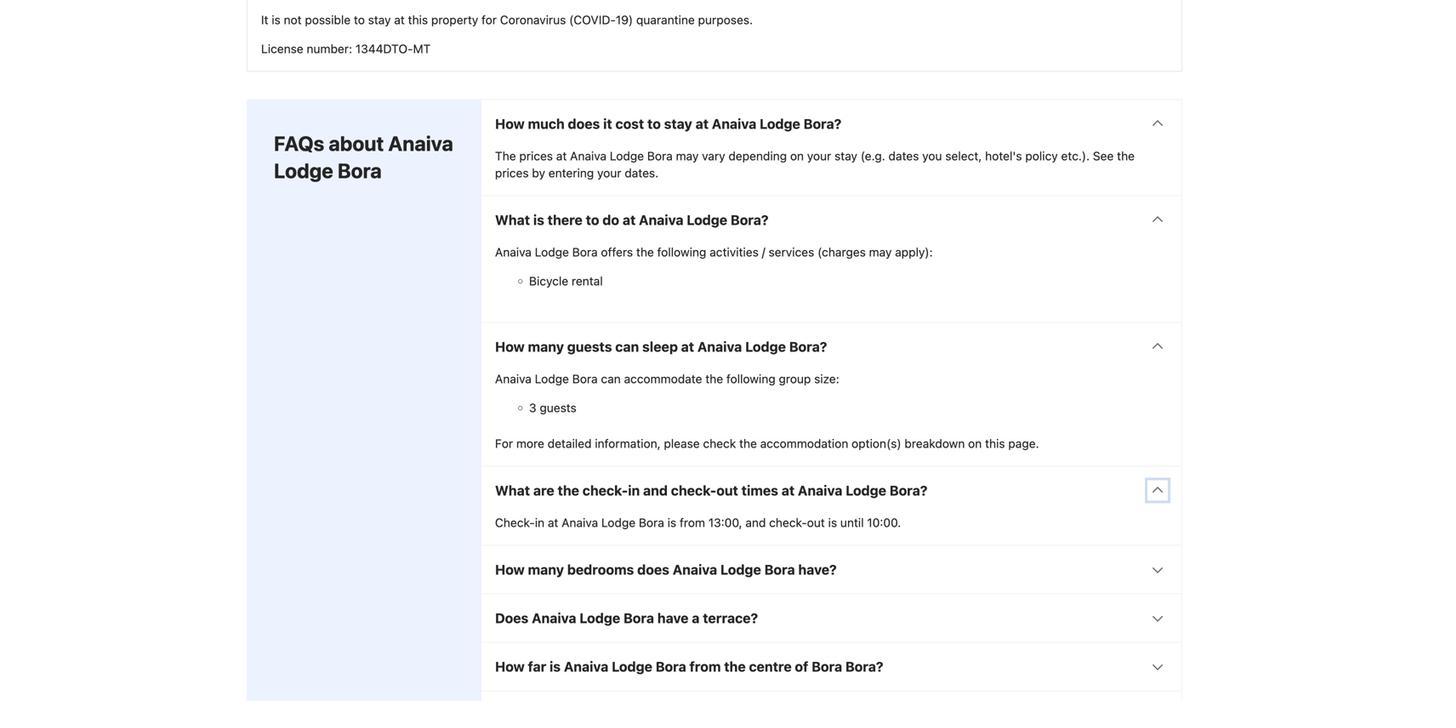 Task type: describe. For each thing, give the bounding box(es) containing it.
anaiva up 3
[[495, 372, 532, 386]]

/
[[762, 245, 765, 259]]

group
[[779, 372, 811, 386]]

anaiva up until
[[798, 482, 843, 498]]

anaiva right do
[[639, 212, 684, 228]]

please
[[664, 436, 700, 450]]

how for how many bedrooms does anaiva lodge bora have?
[[495, 561, 525, 578]]

1 vertical spatial your
[[597, 166, 621, 180]]

check-
[[495, 515, 535, 529]]

have?
[[798, 561, 837, 578]]

how for how far is anaiva lodge bora from the centre of bora bora?
[[495, 658, 525, 675]]

more
[[516, 436, 544, 450]]

0 vertical spatial stay
[[368, 13, 391, 27]]

how much does it cost to stay at anaiva lodge bora?
[[495, 116, 842, 132]]

for
[[495, 436, 513, 450]]

the right check
[[739, 436, 757, 450]]

faqs
[[274, 131, 324, 155]]

0 vertical spatial from
[[680, 515, 705, 529]]

at right sleep
[[681, 338, 694, 355]]

how far is anaiva lodge bora from the centre of bora bora?
[[495, 658, 884, 675]]

bora? up '10:00.' at the bottom right
[[890, 482, 928, 498]]

accordion control element
[[481, 99, 1183, 701]]

possible
[[305, 13, 351, 27]]

the inside dropdown button
[[558, 482, 579, 498]]

lodge up 3 guests
[[535, 372, 569, 386]]

terrace?
[[703, 610, 758, 626]]

stay inside the prices at anaiva lodge bora may vary depending on your stay (e.g. dates you select, hotel's policy etc.). see the prices by entering your dates.
[[835, 149, 857, 163]]

rental
[[572, 274, 603, 288]]

much
[[528, 116, 565, 132]]

many for bedrooms
[[528, 561, 564, 578]]

bora down have
[[656, 658, 686, 675]]

apply):
[[895, 245, 933, 259]]

the inside dropdown button
[[724, 658, 746, 675]]

(covid-
[[569, 13, 616, 27]]

3
[[529, 401, 537, 415]]

until
[[840, 515, 864, 529]]

0 vertical spatial following
[[657, 245, 706, 259]]

1 horizontal spatial check-
[[671, 482, 717, 498]]

mt
[[413, 42, 431, 56]]

does
[[495, 610, 529, 626]]

1 vertical spatial guests
[[540, 401, 577, 415]]

policy
[[1025, 149, 1058, 163]]

what are the check-in and check-out times at anaiva lodge bora?
[[495, 482, 928, 498]]

19)
[[616, 13, 633, 27]]

does inside how many bedrooms does anaiva lodge bora have? dropdown button
[[637, 561, 669, 578]]

13:00,
[[708, 515, 742, 529]]

how many bedrooms does anaiva lodge bora have? button
[[482, 546, 1182, 593]]

bora? up the prices at anaiva lodge bora may vary depending on your stay (e.g. dates you select, hotel's policy etc.). see the prices by entering your dates.
[[804, 116, 842, 132]]

property
[[431, 13, 478, 27]]

does anaiva lodge bora have a terrace? button
[[482, 594, 1182, 642]]

of
[[795, 658, 808, 675]]

10:00.
[[867, 515, 901, 529]]

see
[[1093, 149, 1114, 163]]

by
[[532, 166, 545, 180]]

how much does it cost to stay at anaiva lodge bora? button
[[482, 100, 1182, 147]]

1 vertical spatial following
[[726, 372, 776, 386]]

1344dto-
[[355, 42, 413, 56]]

how for how many guests can sleep at anaiva lodge bora?
[[495, 338, 525, 355]]

information,
[[595, 436, 661, 450]]

offers
[[601, 245, 633, 259]]

do
[[603, 212, 619, 228]]

license
[[261, 42, 303, 56]]

bora left have
[[624, 610, 654, 626]]

in inside dropdown button
[[628, 482, 640, 498]]

not
[[284, 13, 302, 27]]

does anaiva lodge bora have a terrace?
[[495, 610, 758, 626]]

there
[[548, 212, 583, 228]]

etc.).
[[1061, 149, 1090, 163]]

it
[[261, 13, 268, 27]]

times
[[742, 482, 778, 498]]

what is there to do at anaiva lodge bora? button
[[482, 196, 1182, 244]]

coronavirus
[[500, 13, 566, 27]]

bora? inside dropdown button
[[846, 658, 884, 675]]

anaiva inside faqs about anaiva lodge bora
[[388, 131, 453, 155]]

does inside how much does it cost to stay at anaiva lodge bora? dropdown button
[[568, 116, 600, 132]]

anaiva lodge bora can accommodate the following group size:
[[495, 372, 839, 386]]

bicycle
[[529, 274, 568, 288]]

at up 1344dto-
[[394, 13, 405, 27]]

anaiva right sleep
[[698, 338, 742, 355]]

3 guests
[[529, 401, 577, 415]]

bora up 3 guests
[[572, 372, 598, 386]]

anaiva inside dropdown button
[[564, 658, 609, 675]]

stay inside dropdown button
[[664, 116, 692, 132]]

dates
[[889, 149, 919, 163]]

lodge inside how many guests can sleep at anaiva lodge bora? dropdown button
[[745, 338, 786, 355]]

what is there to do at anaiva lodge bora?
[[495, 212, 769, 228]]

faqs about anaiva lodge bora
[[274, 131, 453, 182]]

many for guests
[[528, 338, 564, 355]]

lodge up bedrooms
[[601, 515, 636, 529]]

what are the check-in and check-out times at anaiva lodge bora? button
[[482, 467, 1182, 514]]

is left until
[[828, 515, 837, 529]]

what for what is there to do at anaiva lodge bora?
[[495, 212, 530, 228]]

this inside accordion control element
[[985, 436, 1005, 450]]

anaiva inside the prices at anaiva lodge bora may vary depending on your stay (e.g. dates you select, hotel's policy etc.). see the prices by entering your dates.
[[570, 149, 607, 163]]

lodge inside faqs about anaiva lodge bora
[[274, 159, 333, 182]]

what for what are the check-in and check-out times at anaiva lodge bora?
[[495, 482, 530, 498]]

for
[[482, 13, 497, 27]]

quarantine
[[636, 13, 695, 27]]

how for how much does it cost to stay at anaiva lodge bora?
[[495, 116, 525, 132]]

the
[[495, 149, 516, 163]]

1 vertical spatial prices
[[495, 166, 529, 180]]

the inside the prices at anaiva lodge bora may vary depending on your stay (e.g. dates you select, hotel's policy etc.). see the prices by entering your dates.
[[1117, 149, 1135, 163]]

bora inside the prices at anaiva lodge bora may vary depending on your stay (e.g. dates you select, hotel's policy etc.). see the prices by entering your dates.
[[647, 149, 673, 163]]

depending
[[729, 149, 787, 163]]

the right offers
[[636, 245, 654, 259]]

bora? up /
[[731, 212, 769, 228]]

guests inside dropdown button
[[567, 338, 612, 355]]

how far is anaiva lodge bora from the centre of bora bora? button
[[482, 643, 1182, 690]]



Task type: locate. For each thing, give the bounding box(es) containing it.
at up vary on the top
[[696, 116, 709, 132]]

at down are
[[548, 515, 558, 529]]

0 vertical spatial in
[[628, 482, 640, 498]]

2 vertical spatial to
[[586, 212, 599, 228]]

bora up dates.
[[647, 149, 673, 163]]

lodge inside how far is anaiva lodge bora from the centre of bora bora? dropdown button
[[612, 658, 652, 675]]

(charges
[[818, 245, 866, 259]]

lodge inside the prices at anaiva lodge bora may vary depending on your stay (e.g. dates you select, hotel's policy etc.). see the prices by entering your dates.
[[610, 149, 644, 163]]

to right the cost
[[647, 116, 661, 132]]

and
[[643, 482, 668, 498], [746, 515, 766, 529]]

0 horizontal spatial check-
[[583, 482, 628, 498]]

to right possible
[[354, 13, 365, 27]]

0 vertical spatial what
[[495, 212, 530, 228]]

1 what from the top
[[495, 212, 530, 228]]

0 horizontal spatial your
[[597, 166, 621, 180]]

(e.g.
[[861, 149, 885, 163]]

on right depending
[[790, 149, 804, 163]]

accommodation
[[760, 436, 848, 450]]

page.
[[1008, 436, 1039, 450]]

about
[[329, 131, 384, 155]]

in down are
[[535, 515, 545, 529]]

2 horizontal spatial check-
[[769, 515, 807, 529]]

1 vertical spatial stay
[[664, 116, 692, 132]]

can
[[615, 338, 639, 355], [601, 372, 621, 386]]

0 vertical spatial does
[[568, 116, 600, 132]]

hotel's
[[985, 149, 1022, 163]]

guests
[[567, 338, 612, 355], [540, 401, 577, 415]]

detailed
[[548, 436, 592, 450]]

1 vertical spatial to
[[647, 116, 661, 132]]

check
[[703, 436, 736, 450]]

the right are
[[558, 482, 579, 498]]

and inside what are the check-in and check-out times at anaiva lodge bora? dropdown button
[[643, 482, 668, 498]]

1 vertical spatial out
[[807, 515, 825, 529]]

0 vertical spatial may
[[676, 149, 699, 163]]

lodge inside how much does it cost to stay at anaiva lodge bora? dropdown button
[[760, 116, 800, 132]]

2 how from the top
[[495, 338, 525, 355]]

check- down information,
[[583, 482, 628, 498]]

1 many from the top
[[528, 338, 564, 355]]

at right do
[[623, 212, 636, 228]]

on
[[790, 149, 804, 163], [968, 436, 982, 450]]

is right far
[[550, 658, 561, 675]]

can for accommodate
[[601, 372, 621, 386]]

how many guests can sleep at anaiva lodge bora? button
[[482, 323, 1182, 370]]

far
[[528, 658, 546, 675]]

1 horizontal spatial in
[[628, 482, 640, 498]]

0 horizontal spatial following
[[657, 245, 706, 259]]

bora? down does anaiva lodge bora have a terrace? dropdown button
[[846, 658, 884, 675]]

0 horizontal spatial does
[[568, 116, 600, 132]]

select,
[[945, 149, 982, 163]]

1 horizontal spatial on
[[968, 436, 982, 450]]

bora left have?
[[764, 561, 795, 578]]

anaiva
[[712, 116, 757, 132], [388, 131, 453, 155], [570, 149, 607, 163], [639, 212, 684, 228], [495, 245, 532, 259], [698, 338, 742, 355], [495, 372, 532, 386], [798, 482, 843, 498], [562, 515, 598, 529], [673, 561, 717, 578], [532, 610, 576, 626], [564, 658, 609, 675]]

bicycle rental
[[529, 274, 603, 288]]

check-in at anaiva lodge bora is from 13:00, and check-out is until 10:00.
[[495, 515, 901, 529]]

stay right the cost
[[664, 116, 692, 132]]

1 horizontal spatial to
[[586, 212, 599, 228]]

out down what are the check-in and check-out times at anaiva lodge bora? dropdown button
[[807, 515, 825, 529]]

license number: 1344dto-mt
[[261, 42, 431, 56]]

your
[[807, 149, 831, 163], [597, 166, 621, 180]]

following left "group"
[[726, 372, 776, 386]]

anaiva right far
[[564, 658, 609, 675]]

at
[[394, 13, 405, 27], [696, 116, 709, 132], [556, 149, 567, 163], [623, 212, 636, 228], [681, 338, 694, 355], [782, 482, 795, 498], [548, 515, 558, 529]]

may
[[676, 149, 699, 163], [869, 245, 892, 259]]

on inside the prices at anaiva lodge bora may vary depending on your stay (e.g. dates you select, hotel's policy etc.). see the prices by entering your dates.
[[790, 149, 804, 163]]

cost
[[616, 116, 644, 132]]

1 horizontal spatial does
[[637, 561, 669, 578]]

out up 13:00,
[[717, 482, 738, 498]]

from inside dropdown button
[[690, 658, 721, 675]]

0 horizontal spatial on
[[790, 149, 804, 163]]

1 horizontal spatial and
[[746, 515, 766, 529]]

is
[[272, 13, 281, 27], [533, 212, 544, 228], [668, 515, 676, 529], [828, 515, 837, 529], [550, 658, 561, 675]]

from down the a
[[690, 658, 721, 675]]

following left the activities
[[657, 245, 706, 259]]

prices down the
[[495, 166, 529, 180]]

0 horizontal spatial in
[[535, 515, 545, 529]]

lodge inside what is there to do at anaiva lodge bora? dropdown button
[[687, 212, 728, 228]]

bedrooms
[[567, 561, 634, 578]]

to left do
[[586, 212, 599, 228]]

may left apply):
[[869, 245, 892, 259]]

entering
[[549, 166, 594, 180]]

is left there
[[533, 212, 544, 228]]

lodge inside does anaiva lodge bora have a terrace? dropdown button
[[580, 610, 620, 626]]

a
[[692, 610, 700, 626]]

1 horizontal spatial this
[[985, 436, 1005, 450]]

can left accommodate
[[601, 372, 621, 386]]

lodge up "group"
[[745, 338, 786, 355]]

lodge down 13:00,
[[721, 561, 761, 578]]

anaiva up bicycle
[[495, 245, 532, 259]]

0 horizontal spatial to
[[354, 13, 365, 27]]

0 vertical spatial on
[[790, 149, 804, 163]]

size:
[[814, 372, 839, 386]]

1 vertical spatial on
[[968, 436, 982, 450]]

lodge up bicycle
[[535, 245, 569, 259]]

2 horizontal spatial to
[[647, 116, 661, 132]]

what left there
[[495, 212, 530, 228]]

your left dates.
[[597, 166, 621, 180]]

lodge down bedrooms
[[580, 610, 620, 626]]

does
[[568, 116, 600, 132], [637, 561, 669, 578]]

and right 13:00,
[[746, 515, 766, 529]]

0 vertical spatial guests
[[567, 338, 612, 355]]

1 horizontal spatial stay
[[664, 116, 692, 132]]

from left 13:00,
[[680, 515, 705, 529]]

0 horizontal spatial out
[[717, 482, 738, 498]]

centre
[[749, 658, 792, 675]]

lodge up dates.
[[610, 149, 644, 163]]

1 vertical spatial in
[[535, 515, 545, 529]]

how many guests can sleep at anaiva lodge bora?
[[495, 338, 827, 355]]

on right breakdown
[[968, 436, 982, 450]]

anaiva up bedrooms
[[562, 515, 598, 529]]

and up the check-in at anaiva lodge bora is from 13:00, and check-out is until 10:00.
[[643, 482, 668, 498]]

0 vertical spatial and
[[643, 482, 668, 498]]

purposes.
[[698, 13, 753, 27]]

what left are
[[495, 482, 530, 498]]

services
[[769, 245, 814, 259]]

does up have
[[637, 561, 669, 578]]

activities
[[710, 245, 759, 259]]

check- down times
[[769, 515, 807, 529]]

lodge inside how many bedrooms does anaiva lodge bora have? dropdown button
[[721, 561, 761, 578]]

1 horizontal spatial may
[[869, 245, 892, 259]]

to
[[354, 13, 365, 27], [647, 116, 661, 132], [586, 212, 599, 228]]

prices
[[519, 149, 553, 163], [495, 166, 529, 180]]

many left bedrooms
[[528, 561, 564, 578]]

bora up rental
[[572, 245, 598, 259]]

anaiva up entering at the top of the page
[[570, 149, 607, 163]]

your down how much does it cost to stay at anaiva lodge bora? dropdown button
[[807, 149, 831, 163]]

anaiva lodge bora offers the following activities / services (charges may apply):
[[495, 245, 933, 259]]

lodge
[[760, 116, 800, 132], [610, 149, 644, 163], [274, 159, 333, 182], [687, 212, 728, 228], [535, 245, 569, 259], [745, 338, 786, 355], [535, 372, 569, 386], [846, 482, 886, 498], [601, 515, 636, 529], [721, 561, 761, 578], [580, 610, 620, 626], [612, 658, 652, 675]]

2 vertical spatial stay
[[835, 149, 857, 163]]

anaiva up vary on the top
[[712, 116, 757, 132]]

check-
[[583, 482, 628, 498], [671, 482, 717, 498], [769, 515, 807, 529]]

option(s)
[[852, 436, 901, 450]]

lodge up until
[[846, 482, 886, 498]]

this up mt at the top of page
[[408, 13, 428, 27]]

prices up by
[[519, 149, 553, 163]]

breakdown
[[905, 436, 965, 450]]

check- up the check-in at anaiva lodge bora is from 13:00, and check-out is until 10:00.
[[671, 482, 717, 498]]

the right see
[[1117, 149, 1135, 163]]

stay up 1344dto-
[[368, 13, 391, 27]]

1 how from the top
[[495, 116, 525, 132]]

out inside dropdown button
[[717, 482, 738, 498]]

2 many from the top
[[528, 561, 564, 578]]

out
[[717, 482, 738, 498], [807, 515, 825, 529]]

can for sleep
[[615, 338, 639, 355]]

bora down about
[[338, 159, 382, 182]]

guests right 3
[[540, 401, 577, 415]]

1 horizontal spatial out
[[807, 515, 825, 529]]

0 horizontal spatial this
[[408, 13, 428, 27]]

stay
[[368, 13, 391, 27], [664, 116, 692, 132], [835, 149, 857, 163]]

1 vertical spatial does
[[637, 561, 669, 578]]

bora? up "group"
[[789, 338, 827, 355]]

may left vary on the top
[[676, 149, 699, 163]]

0 vertical spatial many
[[528, 338, 564, 355]]

0 horizontal spatial stay
[[368, 13, 391, 27]]

the right accommodate
[[705, 372, 723, 386]]

it
[[603, 116, 612, 132]]

is right the it
[[272, 13, 281, 27]]

bora?
[[804, 116, 842, 132], [731, 212, 769, 228], [789, 338, 827, 355], [890, 482, 928, 498], [846, 658, 884, 675]]

this left the "page."
[[985, 436, 1005, 450]]

sleep
[[642, 338, 678, 355]]

is inside how far is anaiva lodge bora from the centre of bora bora? dropdown button
[[550, 658, 561, 675]]

it is not possible to stay at this property for coronavirus (covid-19) quarantine purposes.
[[261, 13, 753, 27]]

anaiva right does
[[532, 610, 576, 626]]

2 what from the top
[[495, 482, 530, 498]]

lodge down faqs
[[274, 159, 333, 182]]

the left 'centre'
[[724, 658, 746, 675]]

the
[[1117, 149, 1135, 163], [636, 245, 654, 259], [705, 372, 723, 386], [739, 436, 757, 450], [558, 482, 579, 498], [724, 658, 746, 675]]

accommodate
[[624, 372, 702, 386]]

0 vertical spatial out
[[717, 482, 738, 498]]

lodge down does anaiva lodge bora have a terrace?
[[612, 658, 652, 675]]

the prices at anaiva lodge bora may vary depending on your stay (e.g. dates you select, hotel's policy etc.). see the prices by entering your dates.
[[495, 149, 1135, 180]]

bora right of
[[812, 658, 842, 675]]

4 how from the top
[[495, 658, 525, 675]]

anaiva right about
[[388, 131, 453, 155]]

1 vertical spatial can
[[601, 372, 621, 386]]

at inside the prices at anaiva lodge bora may vary depending on your stay (e.g. dates you select, hotel's policy etc.). see the prices by entering your dates.
[[556, 149, 567, 163]]

2 horizontal spatial stay
[[835, 149, 857, 163]]

1 vertical spatial from
[[690, 658, 721, 675]]

1 horizontal spatial your
[[807, 149, 831, 163]]

1 vertical spatial what
[[495, 482, 530, 498]]

0 vertical spatial can
[[615, 338, 639, 355]]

1 vertical spatial and
[[746, 515, 766, 529]]

can left sleep
[[615, 338, 639, 355]]

bora inside faqs about anaiva lodge bora
[[338, 159, 382, 182]]

anaiva down the check-in at anaiva lodge bora is from 13:00, and check-out is until 10:00.
[[673, 561, 717, 578]]

stay left the (e.g.
[[835, 149, 857, 163]]

are
[[533, 482, 554, 498]]

vary
[[702, 149, 725, 163]]

you
[[922, 149, 942, 163]]

1 horizontal spatial following
[[726, 372, 776, 386]]

does left it
[[568, 116, 600, 132]]

bora
[[647, 149, 673, 163], [338, 159, 382, 182], [572, 245, 598, 259], [572, 372, 598, 386], [639, 515, 664, 529], [764, 561, 795, 578], [624, 610, 654, 626], [656, 658, 686, 675], [812, 658, 842, 675]]

0 vertical spatial this
[[408, 13, 428, 27]]

lodge up anaiva lodge bora offers the following activities / services (charges may apply):
[[687, 212, 728, 228]]

guests down rental
[[567, 338, 612, 355]]

is inside what is there to do at anaiva lodge bora? dropdown button
[[533, 212, 544, 228]]

0 vertical spatial prices
[[519, 149, 553, 163]]

may inside the prices at anaiva lodge bora may vary depending on your stay (e.g. dates you select, hotel's policy etc.). see the prices by entering your dates.
[[676, 149, 699, 163]]

1 vertical spatial may
[[869, 245, 892, 259]]

how inside dropdown button
[[495, 658, 525, 675]]

0 horizontal spatial may
[[676, 149, 699, 163]]

can inside dropdown button
[[615, 338, 639, 355]]

bora up how many bedrooms does anaiva lodge bora have? on the bottom of the page
[[639, 515, 664, 529]]

3 how from the top
[[495, 561, 525, 578]]

0 vertical spatial to
[[354, 13, 365, 27]]

for more detailed information, please check the accommodation option(s) breakdown on this page.
[[495, 436, 1039, 450]]

dates.
[[625, 166, 659, 180]]

0 vertical spatial your
[[807, 149, 831, 163]]

lodge inside what are the check-in and check-out times at anaiva lodge bora? dropdown button
[[846, 482, 886, 498]]

many
[[528, 338, 564, 355], [528, 561, 564, 578]]

lodge up depending
[[760, 116, 800, 132]]

from
[[680, 515, 705, 529], [690, 658, 721, 675]]

how many bedrooms does anaiva lodge bora have?
[[495, 561, 837, 578]]

what
[[495, 212, 530, 228], [495, 482, 530, 498]]

at up entering at the top of the page
[[556, 149, 567, 163]]

many up 3 guests
[[528, 338, 564, 355]]

1 vertical spatial many
[[528, 561, 564, 578]]

have
[[657, 610, 689, 626]]

number:
[[307, 42, 352, 56]]

is up how many bedrooms does anaiva lodge bora have? on the bottom of the page
[[668, 515, 676, 529]]

1 vertical spatial this
[[985, 436, 1005, 450]]

0 horizontal spatial and
[[643, 482, 668, 498]]

in down information,
[[628, 482, 640, 498]]

at right times
[[782, 482, 795, 498]]



Task type: vqa. For each thing, say whether or not it's contained in the screenshot.
1st &
no



